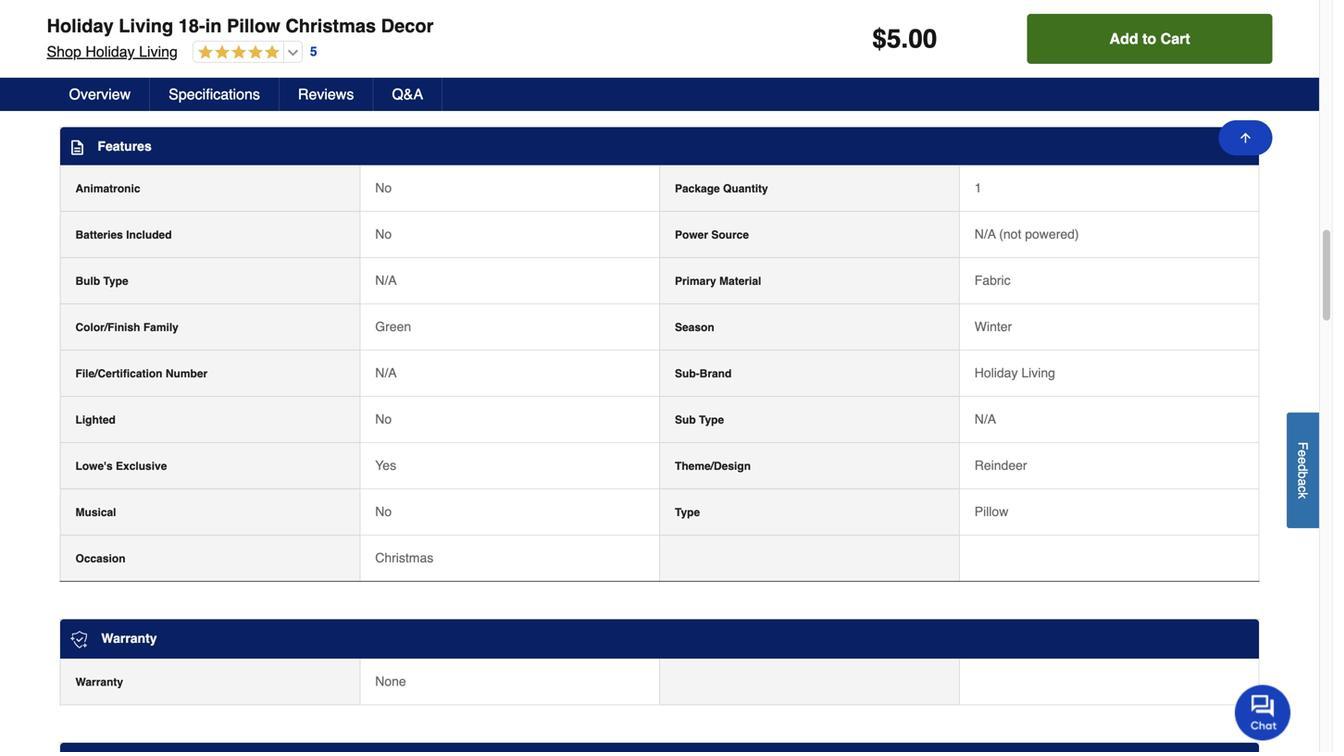 Task type: describe. For each thing, give the bounding box(es) containing it.
shop
[[47, 43, 81, 60]]

none
[[375, 675, 406, 689]]

batteries included
[[75, 229, 172, 242]]

power
[[675, 229, 709, 242]]

2 vertical spatial type
[[675, 507, 700, 520]]

00
[[909, 24, 938, 54]]

0 horizontal spatial 5
[[310, 44, 317, 59]]

1 e from the top
[[1296, 450, 1311, 457]]

height (inches)
[[75, 60, 156, 73]]

add to cart
[[1110, 30, 1191, 47]]

specifications button
[[150, 78, 280, 111]]

fabric
[[975, 273, 1011, 288]]

n/a up reindeer
[[975, 412, 997, 427]]

number
[[166, 368, 208, 381]]

material
[[720, 275, 762, 288]]

4.8 stars image
[[193, 44, 280, 62]]

reviews button
[[280, 78, 374, 111]]

season
[[675, 321, 715, 334]]

1
[[975, 181, 982, 195]]

power source
[[675, 229, 749, 242]]

2 horizontal spatial 5
[[887, 24, 902, 54]]

yes
[[375, 458, 396, 473]]

primary material
[[675, 275, 762, 288]]

musical
[[75, 507, 116, 520]]

1 horizontal spatial 5
[[375, 12, 383, 27]]

k
[[1296, 493, 1311, 499]]

n/a left (not
[[975, 227, 996, 242]]

decor
[[381, 15, 434, 37]]

sub type
[[675, 414, 724, 427]]

sub-brand
[[675, 368, 732, 381]]

(inches) for height (inches)
[[113, 60, 156, 73]]

specifications
[[169, 86, 260, 103]]

d
[[1296, 465, 1311, 472]]

holiday for holiday living
[[975, 366, 1018, 381]]

(inches) for depth (inches)
[[110, 14, 153, 27]]

arrow up image
[[1239, 131, 1254, 145]]

q&a
[[392, 86, 423, 103]]

n/a up green
[[375, 273, 397, 288]]

in
[[205, 15, 222, 37]]

add
[[1110, 30, 1139, 47]]

0 horizontal spatial pillow
[[227, 15, 280, 37]]

holiday living 18-in pillow christmas decor
[[47, 15, 434, 37]]

sub-
[[675, 368, 700, 381]]

0 vertical spatial christmas
[[286, 15, 376, 37]]

$ 5 . 00
[[873, 24, 938, 54]]

no for pillow
[[375, 505, 392, 520]]

green
[[375, 320, 411, 334]]

no for 1
[[375, 181, 392, 195]]

file/certification
[[75, 368, 163, 381]]

exclusive
[[116, 460, 167, 473]]

powered)
[[1025, 227, 1079, 242]]

primary
[[675, 275, 717, 288]]

0 vertical spatial warranty
[[101, 632, 157, 646]]

occasion
[[75, 553, 126, 566]]

brand
[[700, 368, 732, 381]]

type for sub type
[[699, 414, 724, 427]]

overview
[[69, 86, 131, 103]]

no for n/a
[[375, 412, 392, 427]]



Task type: locate. For each thing, give the bounding box(es) containing it.
included
[[126, 229, 172, 242]]

christmas
[[286, 15, 376, 37], [375, 551, 434, 566]]

2 vertical spatial holiday
[[975, 366, 1018, 381]]

lowe's
[[75, 460, 113, 473]]

cart
[[1161, 30, 1191, 47]]

color/finish family
[[75, 321, 179, 334]]

color/finish
[[75, 321, 140, 334]]

lowe's exclusive
[[75, 460, 167, 473]]

family
[[143, 321, 179, 334]]

lighted
[[75, 414, 116, 427]]

sub
[[675, 414, 696, 427]]

5 up the reviews
[[310, 44, 317, 59]]

type
[[103, 275, 128, 288], [699, 414, 724, 427], [675, 507, 700, 520]]

.
[[902, 24, 909, 54]]

0 vertical spatial type
[[103, 275, 128, 288]]

living for holiday living
[[1022, 366, 1056, 381]]

quantity
[[723, 183, 768, 195]]

f e e d b a c k
[[1296, 442, 1311, 499]]

(inches) down shop holiday living
[[113, 60, 156, 73]]

b
[[1296, 472, 1311, 479]]

shop holiday living
[[47, 43, 178, 60]]

pillow up 4.8 stars image at the left top of the page
[[227, 15, 280, 37]]

reindeer
[[975, 458, 1028, 473]]

features
[[98, 139, 152, 154]]

1 horizontal spatial pillow
[[975, 505, 1009, 520]]

n/a (not powered)
[[975, 227, 1079, 242]]

f
[[1296, 442, 1311, 450]]

holiday down winter
[[975, 366, 1018, 381]]

no for n/a (not powered)
[[375, 227, 392, 242]]

c
[[1296, 486, 1311, 493]]

1 vertical spatial (inches)
[[113, 60, 156, 73]]

18-
[[178, 15, 205, 37]]

pillow
[[227, 15, 280, 37], [975, 505, 1009, 520]]

type down theme/design
[[675, 507, 700, 520]]

2 no from the top
[[375, 227, 392, 242]]

(inches) up shop holiday living
[[110, 14, 153, 27]]

5 up q&a button
[[375, 12, 383, 27]]

holiday living
[[975, 366, 1056, 381]]

package quantity
[[675, 183, 768, 195]]

holiday up 'height (inches)'
[[85, 43, 135, 60]]

type right sub in the bottom right of the page
[[699, 414, 724, 427]]

bulb
[[75, 275, 100, 288]]

type for bulb type
[[103, 275, 128, 288]]

1 no from the top
[[375, 181, 392, 195]]

f e e d b a c k button
[[1287, 413, 1320, 529]]

1 vertical spatial christmas
[[375, 551, 434, 566]]

e up the d
[[1296, 450, 1311, 457]]

add to cart button
[[1028, 14, 1273, 64]]

type right bulb
[[103, 275, 128, 288]]

no
[[375, 181, 392, 195], [375, 227, 392, 242], [375, 412, 392, 427], [375, 505, 392, 520]]

theme/design
[[675, 460, 751, 473]]

overview button
[[50, 78, 150, 111]]

holiday up shop on the top of page
[[47, 15, 114, 37]]

depth (inches)
[[75, 14, 153, 27]]

$
[[873, 24, 887, 54]]

1 vertical spatial living
[[139, 43, 178, 60]]

1 vertical spatial holiday
[[85, 43, 135, 60]]

n/a down green
[[375, 366, 397, 381]]

reviews
[[298, 86, 354, 103]]

2 vertical spatial living
[[1022, 366, 1056, 381]]

depth
[[75, 14, 107, 27]]

0 vertical spatial pillow
[[227, 15, 280, 37]]

batteries
[[75, 229, 123, 242]]

e up b at the right
[[1296, 457, 1311, 465]]

bulb type
[[75, 275, 128, 288]]

2 e from the top
[[1296, 457, 1311, 465]]

living for holiday living 18-in pillow christmas decor
[[119, 15, 173, 37]]

holiday
[[47, 15, 114, 37], [85, 43, 135, 60], [975, 366, 1018, 381]]

warranty
[[101, 632, 157, 646], [75, 676, 123, 689]]

pillow down reindeer
[[975, 505, 1009, 520]]

to
[[1143, 30, 1157, 47]]

5 left 00
[[887, 24, 902, 54]]

3 no from the top
[[375, 412, 392, 427]]

(inches)
[[110, 14, 153, 27], [113, 60, 156, 73]]

5
[[375, 12, 383, 27], [887, 24, 902, 54], [310, 44, 317, 59]]

file/certification number
[[75, 368, 208, 381]]

1 vertical spatial type
[[699, 414, 724, 427]]

(not
[[999, 227, 1022, 242]]

1 vertical spatial warranty
[[75, 676, 123, 689]]

holiday for holiday living 18-in pillow christmas decor
[[47, 15, 114, 37]]

0 vertical spatial holiday
[[47, 15, 114, 37]]

q&a button
[[374, 78, 443, 111]]

a
[[1296, 479, 1311, 486]]

4 no from the top
[[375, 505, 392, 520]]

0 vertical spatial living
[[119, 15, 173, 37]]

chat invite button image
[[1235, 685, 1292, 741]]

e
[[1296, 450, 1311, 457], [1296, 457, 1311, 465]]

0 vertical spatial (inches)
[[110, 14, 153, 27]]

notes image
[[70, 140, 85, 155]]

living
[[119, 15, 173, 37], [139, 43, 178, 60], [1022, 366, 1056, 381]]

1 vertical spatial pillow
[[975, 505, 1009, 520]]

package
[[675, 183, 720, 195]]

source
[[712, 229, 749, 242]]

height
[[75, 60, 110, 73]]

n/a
[[975, 227, 996, 242], [375, 273, 397, 288], [375, 366, 397, 381], [975, 412, 997, 427]]

winter
[[975, 320, 1012, 334]]

animatronic
[[75, 183, 140, 195]]



Task type: vqa. For each thing, say whether or not it's contained in the screenshot.
powered)
yes



